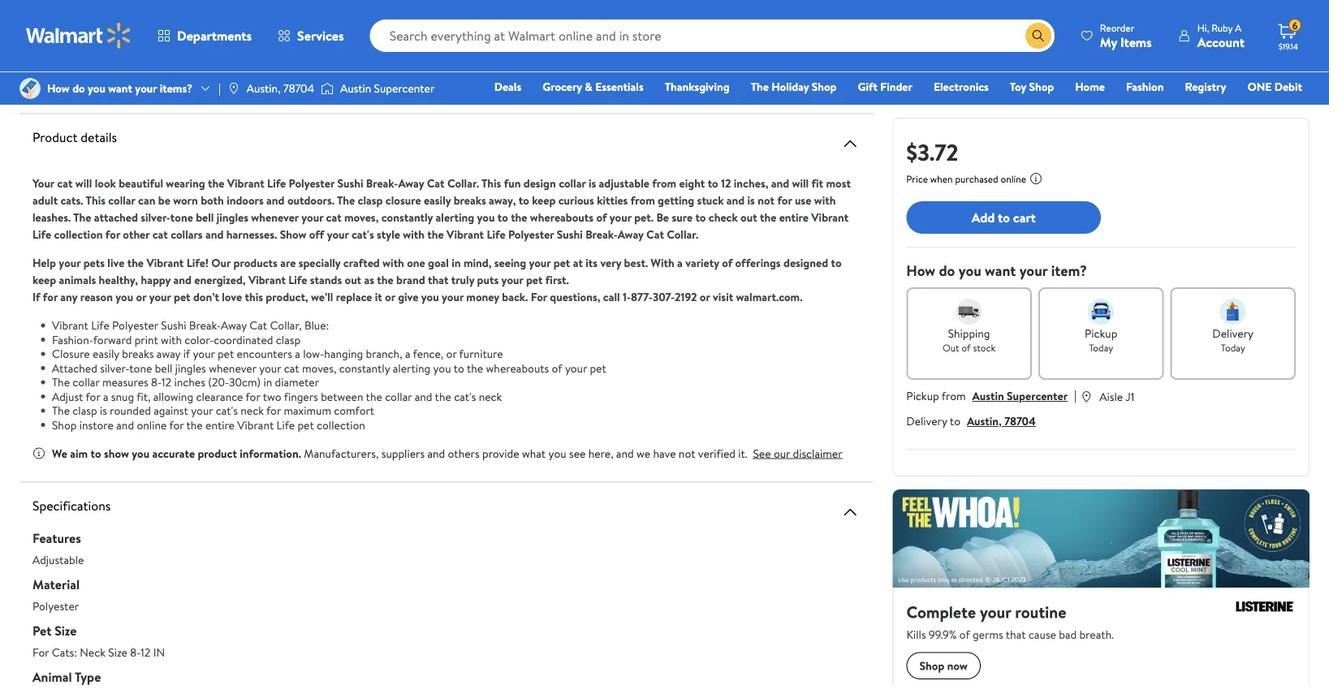 Task type: vqa. For each thing, say whether or not it's contained in the screenshot.


Task type: locate. For each thing, give the bounding box(es) containing it.
shop inside 'link'
[[812, 79, 837, 95]]

today inside "delivery today"
[[1222, 341, 1246, 355]]

closure
[[386, 192, 421, 208]]

for inside help your pets live the vibrant life! our products are specially crafted with one goal in mind, seeing your pet at its very best. with a variety of offerings designed to keep animals healthy, happy and energized, vibrant life stands out as the brand that truly puts your pet first. if for any reason you or your pet don't love this product, we'll replace it or give you your money back. for questions, call 1-877-307-2192 or visit walmart.com.
[[531, 289, 548, 305]]

cat inside vibrant life polyester sushi break-away cat collar, blue: fashion-forward print with color-coordinated clasp closure easily breaks away if your pet encounters a low-hanging branch, a fence, or furniture attached silver-tone bell jingles whenever your cat moves, constantly alerting you to the whereabouts of your pet the collar measures 8-12 inches (20-30cm) in diameter adjust for a snug fit, allowing clearance for two fingers between the collar and the cat's neck the clasp is rounded against your cat's neck for maximum comfort shop instore and online for the entire vibrant life pet collection
[[250, 318, 267, 333]]

provide
[[483, 446, 520, 461]]

pickup inside pickup from austin supercenter |
[[907, 388, 940, 404]]

cat
[[57, 175, 73, 191], [326, 209, 342, 225], [153, 226, 168, 242], [284, 360, 299, 376]]

how for how do you want your item?
[[907, 261, 936, 281]]

as
[[364, 272, 374, 288]]

delivery for today
[[1213, 326, 1254, 342]]

pet left first.
[[526, 272, 543, 288]]

product details image
[[841, 134, 861, 154]]

not right have
[[679, 446, 696, 461]]

or inside vibrant life polyester sushi break-away cat collar, blue: fashion-forward print with color-coordinated clasp closure easily breaks away if your pet encounters a low-hanging branch, a fence, or furniture attached silver-tone bell jingles whenever your cat moves, constantly alerting you to the whereabouts of your pet the collar measures 8-12 inches (20-30cm) in diameter adjust for a snug fit, allowing clearance for two fingers between the collar and the cat's neck the clasp is rounded against your cat's neck for maximum comfort shop instore and online for the entire vibrant life pet collection
[[446, 346, 457, 362]]

1 vertical spatial in
[[264, 375, 272, 390]]

0 vertical spatial supercenter
[[374, 80, 435, 96]]

 image for austin supercenter
[[321, 80, 334, 97]]

0 vertical spatial sushi
[[338, 175, 364, 191]]

0 vertical spatial break-
[[366, 175, 398, 191]]

today inside pickup today
[[1090, 341, 1114, 355]]

alerting inside vibrant life polyester sushi break-away cat collar, blue: fashion-forward print with color-coordinated clasp closure easily breaks away if your pet encounters a low-hanging branch, a fence, or furniture attached silver-tone bell jingles whenever your cat moves, constantly alerting you to the whereabouts of your pet the collar measures 8-12 inches (20-30cm) in diameter adjust for a snug fit, allowing clearance for two fingers between the collar and the cat's neck the clasp is rounded against your cat's neck for maximum comfort shop instore and online for the entire vibrant life pet collection
[[393, 360, 431, 376]]

austin, down services "popup button"
[[247, 80, 281, 96]]

leashes.
[[32, 209, 71, 225]]

1 will from the left
[[75, 175, 92, 191]]

 image for austin, 78704
[[227, 82, 240, 95]]

specifications image
[[841, 503, 861, 522]]

0 horizontal spatial want
[[108, 80, 132, 96]]

neck
[[479, 389, 502, 405], [241, 403, 264, 419]]

cats:
[[52, 645, 77, 660]]

do for how do you want your items?
[[72, 80, 85, 96]]

austin down services
[[340, 80, 371, 96]]

0 vertical spatial do
[[72, 80, 85, 96]]

is down 'inches,'
[[748, 192, 755, 208]]

0 horizontal spatial will
[[75, 175, 92, 191]]

you down 'away,'
[[477, 209, 495, 225]]

clasp inside your cat will look beautiful wearing the vibrant life polyester sushi break-away cat collar. this fun design collar is adjustable from eight to 12 inches, and will fit most adult cats. this collar can be worn both indoors and outdoors. the clasp closure easily breaks away, to keep curious kitties from getting stuck and is not for use with leashes. the attached silver-tone bell jingles whenever your cat moves, constantly alerting you to the whereabouts of your pet. be sure to check out the entire vibrant life collection for other cat collars and harnesses. show off your cat's style with the vibrant life polyester sushi break-away cat collar.
[[358, 192, 383, 208]]

1 vertical spatial online
[[137, 417, 167, 433]]

1 horizontal spatial  image
[[227, 82, 240, 95]]

or right it
[[385, 289, 395, 305]]

cart
[[1014, 209, 1036, 226]]

1 horizontal spatial do
[[939, 261, 956, 281]]

is left snug
[[100, 403, 107, 419]]

stands
[[310, 272, 342, 288]]

1 vertical spatial easily
[[93, 346, 119, 362]]

vibrant up indoors
[[227, 175, 265, 191]]

for
[[531, 289, 548, 305], [32, 645, 49, 660]]

0 horizontal spatial out
[[345, 272, 362, 288]]

1 vertical spatial not
[[679, 446, 696, 461]]

this
[[482, 175, 501, 191], [86, 192, 106, 208]]

cat inside vibrant life polyester sushi break-away cat collar, blue: fashion-forward print with color-coordinated clasp closure easily breaks away if your pet encounters a low-hanging branch, a fence, or furniture attached silver-tone bell jingles whenever your cat moves, constantly alerting you to the whereabouts of your pet the collar measures 8-12 inches (20-30cm) in diameter adjust for a snug fit, allowing clearance for two fingers between the collar and the cat's neck the clasp is rounded against your cat's neck for maximum comfort shop instore and online for the entire vibrant life pet collection
[[284, 360, 299, 376]]

entire down use
[[780, 209, 809, 225]]

have
[[654, 446, 676, 461]]

away up closure
[[398, 175, 424, 191]]

be
[[657, 209, 669, 225]]

out inside your cat will look beautiful wearing the vibrant life polyester sushi break-away cat collar. this fun design collar is adjustable from eight to 12 inches, and will fit most adult cats. this collar can be worn both indoors and outdoors. the clasp closure easily breaks away, to keep curious kitties from getting stuck and is not for use with leashes. the attached silver-tone bell jingles whenever your cat moves, constantly alerting you to the whereabouts of your pet. be sure to check out the entire vibrant life collection for other cat collars and harnesses. show off your cat's style with the vibrant life polyester sushi break-away cat collar.
[[741, 209, 758, 225]]

a inside help your pets live the vibrant life! our products are specially crafted with one goal in mind, seeing your pet at its very best. with a variety of offerings designed to keep animals healthy, happy and energized, vibrant life stands out as the brand that truly puts your pet first. if for any reason you or your pet don't love this product, we'll replace it or give you your money back. for questions, call 1-877-307-2192 or visit walmart.com.
[[678, 255, 683, 271]]

austin up austin, 78704 button
[[973, 388, 1005, 404]]

silver- inside vibrant life polyester sushi break-away cat collar, blue: fashion-forward print with color-coordinated clasp closure easily breaks away if your pet encounters a low-hanging branch, a fence, or furniture attached silver-tone bell jingles whenever your cat moves, constantly alerting you to the whereabouts of your pet the collar measures 8-12 inches (20-30cm) in diameter adjust for a snug fit, allowing clearance for two fingers between the collar and the cat's neck the clasp is rounded against your cat's neck for maximum comfort shop instore and online for the entire vibrant life pet collection
[[100, 360, 129, 376]]

whereabouts inside vibrant life polyester sushi break-away cat collar, blue: fashion-forward print with color-coordinated clasp closure easily breaks away if your pet encounters a low-hanging branch, a fence, or furniture attached silver-tone bell jingles whenever your cat moves, constantly alerting you to the whereabouts of your pet the collar measures 8-12 inches (20-30cm) in diameter adjust for a snug fit, allowing clearance for two fingers between the collar and the cat's neck the clasp is rounded against your cat's neck for maximum comfort shop instore and online for the entire vibrant life pet collection
[[486, 360, 549, 376]]

0 horizontal spatial austin,
[[247, 80, 281, 96]]

easily right closure
[[424, 192, 451, 208]]

bell inside your cat will look beautiful wearing the vibrant life polyester sushi break-away cat collar. this fun design collar is adjustable from eight to 12 inches, and will fit most adult cats. this collar can be worn both indoors and outdoors. the clasp closure easily breaks away, to keep curious kitties from getting stuck and is not for use with leashes. the attached silver-tone bell jingles whenever your cat moves, constantly alerting you to the whereabouts of your pet. be sure to check out the entire vibrant life collection for other cat collars and harnesses. show off your cat's style with the vibrant life polyester sushi break-away cat collar.
[[196, 209, 214, 225]]

 image
[[19, 78, 41, 99], [321, 80, 334, 97], [227, 82, 240, 95]]

1 today from the left
[[1090, 341, 1114, 355]]

with inside help your pets live the vibrant life! our products are specially crafted with one goal in mind, seeing your pet at its very best. with a variety of offerings designed to keep animals healthy, happy and energized, vibrant life stands out as the brand that truly puts your pet first. if for any reason you or your pet don't love this product, we'll replace it or give you your money back. for questions, call 1-877-307-2192 or visit walmart.com.
[[383, 255, 404, 271]]

for inside help your pets live the vibrant life! our products are specially crafted with one goal in mind, seeing your pet at its very best. with a variety of offerings designed to keep animals healthy, happy and energized, vibrant life stands out as the brand that truly puts your pet first. if for any reason you or your pet don't love this product, we'll replace it or give you your money back. for questions, call 1-877-307-2192 or visit walmart.com.
[[43, 289, 58, 305]]

collection inside your cat will look beautiful wearing the vibrant life polyester sushi break-away cat collar. this fun design collar is adjustable from eight to 12 inches, and will fit most adult cats. this collar can be worn both indoors and outdoors. the clasp closure easily breaks away, to keep curious kitties from getting stuck and is not for use with leashes. the attached silver-tone bell jingles whenever your cat moves, constantly alerting you to the whereabouts of your pet. be sure to check out the entire vibrant life collection for other cat collars and harnesses. show off your cat's style with the vibrant life polyester sushi break-away cat collar.
[[54, 226, 103, 242]]

this right love
[[245, 289, 263, 305]]

0 horizontal spatial today
[[1090, 341, 1114, 355]]

today down intent image for pickup in the top right of the page
[[1090, 341, 1114, 355]]

in inside vibrant life polyester sushi break-away cat collar, blue: fashion-forward print with color-coordinated clasp closure easily breaks away if your pet encounters a low-hanging branch, a fence, or furniture attached silver-tone bell jingles whenever your cat moves, constantly alerting you to the whereabouts of your pet the collar measures 8-12 inches (20-30cm) in diameter adjust for a snug fit, allowing clearance for two fingers between the collar and the cat's neck the clasp is rounded against your cat's neck for maximum comfort shop instore and online for the entire vibrant life pet collection
[[264, 375, 272, 390]]

1 horizontal spatial cat's
[[352, 226, 374, 242]]

collection inside vibrant life polyester sushi break-away cat collar, blue: fashion-forward print with color-coordinated clasp closure easily breaks away if your pet encounters a low-hanging branch, a fence, or furniture attached silver-tone bell jingles whenever your cat moves, constantly alerting you to the whereabouts of your pet the collar measures 8-12 inches (20-30cm) in diameter adjust for a snug fit, allowing clearance for two fingers between the collar and the cat's neck the clasp is rounded against your cat's neck for maximum comfort shop instore and online for the entire vibrant life pet collection
[[317, 417, 365, 433]]

0 vertical spatial not
[[758, 192, 775, 208]]

branch,
[[366, 346, 403, 362]]

1 vertical spatial sushi
[[557, 226, 583, 242]]

1 horizontal spatial moves,
[[344, 209, 379, 225]]

with left one
[[383, 255, 404, 271]]

your down outdoors.
[[302, 209, 324, 225]]

0 horizontal spatial sushi
[[161, 318, 186, 333]]

1 horizontal spatial 8-
[[151, 375, 162, 390]]

show
[[280, 226, 307, 242]]

0 horizontal spatial do
[[72, 80, 85, 96]]

toy
[[1011, 79, 1027, 95]]

1 vertical spatial breaks
[[122, 346, 154, 362]]

your down truly
[[442, 289, 464, 305]]

alerting up goal
[[436, 209, 475, 225]]

0 vertical spatial austin,
[[247, 80, 281, 96]]

0 vertical spatial for
[[531, 289, 548, 305]]

two
[[263, 389, 282, 405]]

0 horizontal spatial online
[[137, 417, 167, 433]]

collars
[[171, 226, 203, 242]]

1 horizontal spatial easily
[[424, 192, 451, 208]]

1 vertical spatial this
[[245, 289, 263, 305]]

out right the check
[[741, 209, 758, 225]]

austin,
[[247, 80, 281, 96], [968, 414, 1002, 429]]

pickup from austin supercenter |
[[907, 387, 1077, 405]]

disclaimer
[[793, 446, 843, 461]]

information.
[[240, 446, 301, 461]]

polyester
[[289, 175, 335, 191], [509, 226, 554, 242], [112, 318, 158, 333], [32, 598, 79, 614]]

electronics
[[934, 79, 989, 95]]

0 horizontal spatial supercenter
[[374, 80, 435, 96]]

1 vertical spatial from
[[631, 192, 655, 208]]

away down love
[[221, 318, 247, 333]]

with down fit
[[815, 192, 836, 208]]

1 vertical spatial clasp
[[276, 332, 301, 348]]

rounded
[[110, 403, 151, 419]]

0 vertical spatial this
[[67, 71, 93, 93]]

aisle j1
[[1100, 389, 1135, 405]]

tone down 'worn'
[[170, 209, 193, 225]]

1 horizontal spatial product group
[[236, 0, 414, 28]]

fingers
[[284, 389, 318, 405]]

you left furniture
[[433, 360, 451, 376]]

12 left inches
[[162, 375, 172, 390]]

with inside vibrant life polyester sushi break-away cat collar, blue: fashion-forward print with color-coordinated clasp closure easily breaks away if your pet encounters a low-hanging branch, a fence, or furniture attached silver-tone bell jingles whenever your cat moves, constantly alerting you to the whereabouts of your pet the collar measures 8-12 inches (20-30cm) in diameter adjust for a snug fit, allowing clearance for two fingers between the collar and the cat's neck the clasp is rounded against your cat's neck for maximum comfort shop instore and online for the entire vibrant life pet collection
[[161, 332, 182, 348]]

moves, up style
[[344, 209, 379, 225]]

keep inside help your pets live the vibrant life! our products are specially crafted with one goal in mind, seeing your pet at its very best. with a variety of offerings designed to keep animals healthy, happy and energized, vibrant life stands out as the brand that truly puts your pet first. if for any reason you or your pet don't love this product, we'll replace it or give you your money back. for questions, call 1-877-307-2192 or visit walmart.com.
[[32, 272, 56, 288]]

1 vertical spatial bell
[[155, 360, 173, 376]]

from up pet.
[[631, 192, 655, 208]]

toy shop link
[[1003, 78, 1062, 95]]

pickup up delivery to austin, 78704
[[907, 388, 940, 404]]

pickup for pickup today
[[1085, 326, 1118, 342]]

size
[[55, 622, 77, 640], [108, 645, 128, 660]]

bell left if
[[155, 360, 173, 376]]

 image right "austin, 78704"
[[321, 80, 334, 97]]

2 vertical spatial cat
[[250, 318, 267, 333]]

you
[[88, 80, 106, 96], [477, 209, 495, 225], [959, 261, 982, 281], [116, 289, 133, 305], [421, 289, 439, 305], [433, 360, 451, 376], [132, 446, 150, 461], [549, 446, 567, 461]]

today for delivery
[[1222, 341, 1246, 355]]

delivery
[[1213, 326, 1254, 342], [907, 414, 948, 429]]

energized,
[[194, 272, 246, 288]]

suppliers
[[382, 446, 425, 461]]

0 horizontal spatial tone
[[129, 360, 152, 376]]

cat's down (20- at the left bottom of page
[[216, 403, 238, 419]]

product group
[[23, 0, 201, 28], [236, 0, 414, 28]]

deals link
[[487, 78, 529, 95]]

12 inside features adjustable material polyester pet size for cats: neck size 8-12 in
[[141, 645, 151, 660]]

0 horizontal spatial bell
[[155, 360, 173, 376]]

truly
[[451, 272, 475, 288]]

easily inside your cat will look beautiful wearing the vibrant life polyester sushi break-away cat collar. this fun design collar is adjustable from eight to 12 inches, and will fit most adult cats. this collar can be worn both indoors and outdoors. the clasp closure easily breaks away, to keep curious kitties from getting stuck and is not for use with leashes. the attached silver-tone bell jingles whenever your cat moves, constantly alerting you to the whereabouts of your pet. be sure to check out the entire vibrant life collection for other cat collars and harnesses. show off your cat's style with the vibrant life polyester sushi break-away cat collar.
[[424, 192, 451, 208]]

breaks inside vibrant life polyester sushi break-away cat collar, blue: fashion-forward print with color-coordinated clasp closure easily breaks away if your pet encounters a low-hanging branch, a fence, or furniture attached silver-tone bell jingles whenever your cat moves, constantly alerting you to the whereabouts of your pet the collar measures 8-12 inches (20-30cm) in diameter adjust for a snug fit, allowing clearance for two fingers between the collar and the cat's neck the clasp is rounded against your cat's neck for maximum comfort shop instore and online for the entire vibrant life pet collection
[[122, 346, 154, 362]]

8- inside features adjustable material polyester pet size for cats: neck size 8-12 in
[[130, 645, 141, 660]]

0 horizontal spatial neck
[[241, 403, 264, 419]]

 image up product
[[19, 78, 41, 99]]

8- left "in"
[[130, 645, 141, 660]]

shop right toy
[[1030, 79, 1055, 95]]

2 vertical spatial away
[[221, 318, 247, 333]]

30cm)
[[229, 375, 261, 390]]

8-
[[151, 375, 162, 390], [130, 645, 141, 660]]

or right fence,
[[446, 346, 457, 362]]

blue:
[[305, 318, 329, 333]]

1 vertical spatial how
[[907, 261, 936, 281]]

collection up manufacturers, on the bottom
[[317, 417, 365, 433]]

vibrant
[[227, 175, 265, 191], [812, 209, 849, 225], [447, 226, 484, 242], [147, 255, 184, 271], [249, 272, 286, 288], [52, 318, 88, 333], [237, 417, 274, 433]]

are
[[280, 255, 296, 271]]

allowing
[[153, 389, 193, 405]]

be
[[158, 192, 170, 208]]

if
[[32, 289, 40, 305]]

of right variety
[[722, 255, 733, 271]]

silver- down be
[[141, 209, 170, 225]]

walmart image
[[26, 23, 132, 49]]

0 vertical spatial silver-
[[141, 209, 170, 225]]

to down 'away,'
[[498, 209, 508, 225]]

1 horizontal spatial size
[[108, 645, 128, 660]]

constantly
[[382, 209, 433, 225], [339, 360, 390, 376]]

instore
[[79, 417, 114, 433]]

essentials
[[596, 79, 644, 95]]

1 vertical spatial entire
[[206, 417, 235, 433]]

cat's down furniture
[[454, 389, 476, 405]]

live
[[108, 255, 125, 271]]

1 horizontal spatial entire
[[780, 209, 809, 225]]

whenever inside your cat will look beautiful wearing the vibrant life polyester sushi break-away cat collar. this fun design collar is adjustable from eight to 12 inches, and will fit most adult cats. this collar can be worn both indoors and outdoors. the clasp closure easily breaks away, to keep curious kitties from getting stuck and is not for use with leashes. the attached silver-tone bell jingles whenever your cat moves, constantly alerting you to the whereabouts of your pet. be sure to check out the entire vibrant life collection for other cat collars and harnesses. show off your cat's style with the vibrant life polyester sushi break-away cat collar.
[[251, 209, 299, 225]]

2 will from the left
[[793, 175, 809, 191]]

do
[[72, 80, 85, 96], [939, 261, 956, 281]]

1 vertical spatial collection
[[317, 417, 365, 433]]

break- up very
[[586, 226, 618, 242]]

want for item?
[[986, 261, 1017, 281]]

of down questions,
[[552, 360, 563, 376]]

2 today from the left
[[1222, 341, 1246, 355]]

1 horizontal spatial is
[[589, 175, 596, 191]]

life down two
[[277, 417, 295, 433]]

the holiday shop
[[751, 79, 837, 95]]

pet
[[554, 255, 571, 271], [526, 272, 543, 288], [174, 289, 191, 305], [218, 346, 234, 362], [590, 360, 607, 376], [298, 417, 314, 433]]

electronics link
[[927, 78, 997, 95]]

comfort
[[334, 403, 375, 419]]

about
[[19, 71, 63, 93]]

clasp
[[358, 192, 383, 208], [276, 332, 301, 348], [73, 403, 97, 419]]

online inside vibrant life polyester sushi break-away cat collar, blue: fashion-forward print with color-coordinated clasp closure easily breaks away if your pet encounters a low-hanging branch, a fence, or furniture attached silver-tone bell jingles whenever your cat moves, constantly alerting you to the whereabouts of your pet the collar measures 8-12 inches (20-30cm) in diameter adjust for a snug fit, allowing clearance for two fingers between the collar and the cat's neck the clasp is rounded against your cat's neck for maximum comfort shop instore and online for the entire vibrant life pet collection
[[137, 417, 167, 433]]

neck down furniture
[[479, 389, 502, 405]]

1 horizontal spatial keep
[[532, 192, 556, 208]]

0 horizontal spatial breaks
[[122, 346, 154, 362]]

1 vertical spatial moves,
[[302, 360, 337, 376]]

first.
[[546, 272, 569, 288]]

2 horizontal spatial shop
[[1030, 79, 1055, 95]]

0 horizontal spatial delivery
[[907, 414, 948, 429]]

0 vertical spatial online
[[1001, 172, 1027, 186]]

designed
[[784, 255, 829, 271]]

registry link
[[1178, 78, 1234, 95]]

manufacturers,
[[304, 446, 379, 461]]

0 vertical spatial collar.
[[448, 175, 479, 191]]

 image left "austin, 78704"
[[227, 82, 240, 95]]

today down intent image for delivery in the right top of the page
[[1222, 341, 1246, 355]]

want up details
[[108, 80, 132, 96]]

pickup for pickup from austin supercenter |
[[907, 388, 940, 404]]

from up delivery to austin, 78704
[[942, 388, 966, 404]]

delivery to austin, 78704
[[907, 414, 1037, 429]]

1 vertical spatial is
[[748, 192, 755, 208]]

1 horizontal spatial today
[[1222, 341, 1246, 355]]

the
[[208, 175, 225, 191], [511, 209, 528, 225], [760, 209, 777, 225], [428, 226, 444, 242], [127, 255, 144, 271], [377, 272, 394, 288], [467, 360, 484, 376], [366, 389, 382, 405], [435, 389, 452, 405], [186, 417, 203, 433]]

jingles down color- at the left of the page
[[175, 360, 206, 376]]

1 horizontal spatial austin,
[[968, 414, 1002, 429]]

1 vertical spatial cat
[[647, 226, 664, 242]]

intent image for pickup image
[[1089, 299, 1115, 325]]

0 horizontal spatial collection
[[54, 226, 103, 242]]

cat left "low-"
[[284, 360, 299, 376]]

and right indoors
[[267, 192, 285, 208]]

whereabouts down 'curious'
[[530, 209, 594, 225]]

1 horizontal spatial pickup
[[1085, 326, 1118, 342]]

price when purchased online
[[907, 172, 1027, 186]]

of inside vibrant life polyester sushi break-away cat collar, blue: fashion-forward print with color-coordinated clasp closure easily breaks away if your pet encounters a low-hanging branch, a fence, or furniture attached silver-tone bell jingles whenever your cat moves, constantly alerting you to the whereabouts of your pet the collar measures 8-12 inches (20-30cm) in diameter adjust for a snug fit, allowing clearance for two fingers between the collar and the cat's neck the clasp is rounded against your cat's neck for maximum comfort shop instore and online for the entire vibrant life pet collection
[[552, 360, 563, 376]]

and
[[772, 175, 790, 191], [267, 192, 285, 208], [727, 192, 745, 208], [206, 226, 224, 242], [174, 272, 192, 288], [415, 389, 433, 405], [116, 417, 134, 433], [428, 446, 445, 461], [617, 446, 634, 461]]

your right off
[[327, 226, 349, 242]]

cat down outdoors.
[[326, 209, 342, 225]]

out inside help your pets live the vibrant life! our products are specially crafted with one goal in mind, seeing your pet at its very best. with a variety of offerings designed to keep animals healthy, happy and energized, vibrant life stands out as the brand that truly puts your pet first. if for any reason you or your pet don't love this product, we'll replace it or give you your money back. for questions, call 1-877-307-2192 or visit walmart.com.
[[345, 272, 362, 288]]

1 vertical spatial whereabouts
[[486, 360, 549, 376]]

clasp left "low-"
[[276, 332, 301, 348]]

pickup down intent image for pickup in the top right of the page
[[1085, 326, 1118, 342]]

1 vertical spatial delivery
[[907, 414, 948, 429]]

0 vertical spatial clasp
[[358, 192, 383, 208]]

back.
[[502, 289, 528, 305]]

the up goal
[[428, 226, 444, 242]]

877-
[[631, 289, 653, 305]]

will left fit
[[793, 175, 809, 191]]

| right "items?"
[[219, 80, 221, 96]]

to right sure
[[696, 209, 706, 225]]

in right 30cm) at left
[[264, 375, 272, 390]]

1 vertical spatial |
[[1075, 387, 1077, 405]]

1 horizontal spatial supercenter
[[1007, 388, 1068, 404]]

 image for how do you want your items?
[[19, 78, 41, 99]]

reason
[[80, 289, 113, 305]]

to right designed
[[831, 255, 842, 271]]

your down inches
[[191, 403, 213, 419]]

neck down 30cm) at left
[[241, 403, 264, 419]]

not down 'inches,'
[[758, 192, 775, 208]]

1 product group from the left
[[23, 0, 201, 28]]

1 vertical spatial 78704
[[1005, 414, 1037, 429]]

2 horizontal spatial  image
[[321, 80, 334, 97]]

whereabouts inside your cat will look beautiful wearing the vibrant life polyester sushi break-away cat collar. this fun design collar is adjustable from eight to 12 inches, and will fit most adult cats. this collar can be worn both indoors and outdoors. the clasp closure easily breaks away, to keep curious kitties from getting stuck and is not for use with leashes. the attached silver-tone bell jingles whenever your cat moves, constantly alerting you to the whereabouts of your pet. be sure to check out the entire vibrant life collection for other cat collars and harnesses. show off your cat's style with the vibrant life polyester sushi break-away cat collar.
[[530, 209, 594, 225]]

to
[[708, 175, 719, 191], [519, 192, 530, 208], [999, 209, 1011, 226], [498, 209, 508, 225], [696, 209, 706, 225], [831, 255, 842, 271], [454, 360, 465, 376], [950, 414, 961, 429], [91, 446, 101, 461]]

legal information image
[[1030, 172, 1043, 185]]

2 vertical spatial 12
[[141, 645, 151, 660]]

0 vertical spatial keep
[[532, 192, 556, 208]]

whereabouts down the back.
[[486, 360, 549, 376]]

puts
[[477, 272, 499, 288]]

0 horizontal spatial 8-
[[130, 645, 141, 660]]

1 horizontal spatial in
[[452, 255, 461, 271]]

or down the happy
[[136, 289, 146, 305]]

0 horizontal spatial moves,
[[302, 360, 337, 376]]

0 vertical spatial easily
[[424, 192, 451, 208]]

polyester up seeing
[[509, 226, 554, 242]]

constantly down closure
[[382, 209, 433, 225]]

what
[[522, 446, 546, 461]]

whenever inside vibrant life polyester sushi break-away cat collar, blue: fashion-forward print with color-coordinated clasp closure easily breaks away if your pet encounters a low-hanging branch, a fence, or furniture attached silver-tone bell jingles whenever your cat moves, constantly alerting you to the whereabouts of your pet the collar measures 8-12 inches (20-30cm) in diameter adjust for a snug fit, allowing clearance for two fingers between the collar and the cat's neck the clasp is rounded against your cat's neck for maximum comfort shop instore and online for the entire vibrant life pet collection
[[209, 360, 257, 376]]

0 horizontal spatial away
[[221, 318, 247, 333]]

cat's inside your cat will look beautiful wearing the vibrant life polyester sushi break-away cat collar. this fun design collar is adjustable from eight to 12 inches, and will fit most adult cats. this collar can be worn both indoors and outdoors. the clasp closure easily breaks away, to keep curious kitties from getting stuck and is not for use with leashes. the attached silver-tone bell jingles whenever your cat moves, constantly alerting you to the whereabouts of your pet. be sure to check out the entire vibrant life collection for other cat collars and harnesses. show off your cat's style with the vibrant life polyester sushi break-away cat collar.
[[352, 226, 374, 242]]

check
[[709, 209, 738, 225]]

0 horizontal spatial in
[[264, 375, 272, 390]]

tone inside your cat will look beautiful wearing the vibrant life polyester sushi break-away cat collar. this fun design collar is adjustable from eight to 12 inches, and will fit most adult cats. this collar can be worn both indoors and outdoors. the clasp closure easily breaks away, to keep curious kitties from getting stuck and is not for use with leashes. the attached silver-tone bell jingles whenever your cat moves, constantly alerting you to the whereabouts of your pet. be sure to check out the entire vibrant life collection for other cat collars and harnesses. show off your cat's style with the vibrant life polyester sushi break-away cat collar.
[[170, 209, 193, 225]]

1 vertical spatial jingles
[[175, 360, 206, 376]]

cat's
[[352, 226, 374, 242], [454, 389, 476, 405], [216, 403, 238, 419]]

keep inside your cat will look beautiful wearing the vibrant life polyester sushi break-away cat collar. this fun design collar is adjustable from eight to 12 inches, and will fit most adult cats. this collar can be worn both indoors and outdoors. the clasp closure easily breaks away, to keep curious kitties from getting stuck and is not for use with leashes. the attached silver-tone bell jingles whenever your cat moves, constantly alerting you to the whereabouts of your pet. be sure to check out the entire vibrant life collection for other cat collars and harnesses. show off your cat's style with the vibrant life polyester sushi break-away cat collar.
[[532, 192, 556, 208]]

away inside vibrant life polyester sushi break-away cat collar, blue: fashion-forward print with color-coordinated clasp closure easily breaks away if your pet encounters a low-hanging branch, a fence, or furniture attached silver-tone bell jingles whenever your cat moves, constantly alerting you to the whereabouts of your pet the collar measures 8-12 inches (20-30cm) in diameter adjust for a snug fit, allowing clearance for two fingers between the collar and the cat's neck the clasp is rounded against your cat's neck for maximum comfort shop instore and online for the entire vibrant life pet collection
[[221, 318, 247, 333]]

0 vertical spatial breaks
[[454, 192, 486, 208]]

1 vertical spatial 12
[[162, 375, 172, 390]]

bell inside vibrant life polyester sushi break-away cat collar, blue: fashion-forward print with color-coordinated clasp closure easily breaks away if your pet encounters a low-hanging branch, a fence, or furniture attached silver-tone bell jingles whenever your cat moves, constantly alerting you to the whereabouts of your pet the collar measures 8-12 inches (20-30cm) in diameter adjust for a snug fit, allowing clearance for two fingers between the collar and the cat's neck the clasp is rounded against your cat's neck for maximum comfort shop instore and online for the entire vibrant life pet collection
[[155, 360, 173, 376]]

this inside help your pets live the vibrant life! our products are specially crafted with one goal in mind, seeing your pet at its very best. with a variety of offerings designed to keep animals healthy, happy and energized, vibrant life stands out as the brand that truly puts your pet first. if for any reason you or your pet don't love this product, we'll replace it or give you your money back. for questions, call 1-877-307-2192 or visit walmart.com.
[[245, 289, 263, 305]]

0 vertical spatial austin
[[340, 80, 371, 96]]

furniture
[[460, 346, 503, 362]]

collection
[[54, 226, 103, 242], [317, 417, 365, 433]]

vibrant down products
[[249, 272, 286, 288]]

getting
[[658, 192, 695, 208]]

constantly inside vibrant life polyester sushi break-away cat collar, blue: fashion-forward print with color-coordinated clasp closure easily breaks away if your pet encounters a low-hanging branch, a fence, or furniture attached silver-tone bell jingles whenever your cat moves, constantly alerting you to the whereabouts of your pet the collar measures 8-12 inches (20-30cm) in diameter adjust for a snug fit, allowing clearance for two fingers between the collar and the cat's neck the clasp is rounded against your cat's neck for maximum comfort shop instore and online for the entire vibrant life pet collection
[[339, 360, 390, 376]]

2 product group from the left
[[236, 0, 414, 28]]

1 horizontal spatial shop
[[812, 79, 837, 95]]

1 horizontal spatial for
[[531, 289, 548, 305]]

easily inside vibrant life polyester sushi break-away cat collar, blue: fashion-forward print with color-coordinated clasp closure easily breaks away if your pet encounters a low-hanging branch, a fence, or furniture attached silver-tone bell jingles whenever your cat moves, constantly alerting you to the whereabouts of your pet the collar measures 8-12 inches (20-30cm) in diameter adjust for a snug fit, allowing clearance for two fingers between the collar and the cat's neck the clasp is rounded against your cat's neck for maximum comfort shop instore and online for the entire vibrant life pet collection
[[93, 346, 119, 362]]

your
[[135, 80, 157, 96], [302, 209, 324, 225], [610, 209, 632, 225], [327, 226, 349, 242], [59, 255, 81, 271], [529, 255, 551, 271], [1020, 261, 1048, 281], [502, 272, 524, 288], [149, 289, 171, 305], [442, 289, 464, 305], [193, 346, 215, 362], [259, 360, 281, 376], [565, 360, 587, 376], [191, 403, 213, 419]]

print
[[135, 332, 158, 348]]

bell
[[196, 209, 214, 225], [155, 360, 173, 376]]

0 horizontal spatial  image
[[19, 78, 41, 99]]

for
[[778, 192, 793, 208], [105, 226, 120, 242], [43, 289, 58, 305], [86, 389, 100, 405], [246, 389, 260, 405], [267, 403, 281, 419], [169, 417, 184, 433]]

2 vertical spatial is
[[100, 403, 107, 419]]

constantly up between
[[339, 360, 390, 376]]

0 vertical spatial want
[[108, 80, 132, 96]]

one
[[1248, 79, 1273, 95]]

out
[[943, 341, 960, 355]]

collar down branch,
[[385, 389, 412, 405]]

jingles inside your cat will look beautiful wearing the vibrant life polyester sushi break-away cat collar. this fun design collar is adjustable from eight to 12 inches, and will fit most adult cats. this collar can be worn both indoors and outdoors. the clasp closure easily breaks away, to keep curious kitties from getting stuck and is not for use with leashes. the attached silver-tone bell jingles whenever your cat moves, constantly alerting you to the whereabouts of your pet. be sure to check out the entire vibrant life collection for other cat collars and harnesses. show off your cat's style with the vibrant life polyester sushi break-away cat collar.
[[217, 209, 249, 225]]

1 vertical spatial silver-
[[100, 360, 129, 376]]

1 horizontal spatial delivery
[[1213, 326, 1254, 342]]

0 horizontal spatial alerting
[[393, 360, 431, 376]]

for right the back.
[[531, 289, 548, 305]]

Search search field
[[370, 19, 1055, 52]]

your left item?
[[1020, 261, 1048, 281]]

0 vertical spatial in
[[452, 255, 461, 271]]

intent image for shipping image
[[957, 299, 983, 325]]

healthy,
[[99, 272, 138, 288]]

is inside vibrant life polyester sushi break-away cat collar, blue: fashion-forward print with color-coordinated clasp closure easily breaks away if your pet encounters a low-hanging branch, a fence, or furniture attached silver-tone bell jingles whenever your cat moves, constantly alerting you to the whereabouts of your pet the collar measures 8-12 inches (20-30cm) in diameter adjust for a snug fit, allowing clearance for two fingers between the collar and the cat's neck the clasp is rounded against your cat's neck for maximum comfort shop instore and online for the entire vibrant life pet collection
[[100, 403, 107, 419]]

delivery down pickup from austin supercenter |
[[907, 414, 948, 429]]

0 vertical spatial 78704
[[283, 80, 314, 96]]

12 left "in"
[[141, 645, 151, 660]]

0 horizontal spatial is
[[100, 403, 107, 419]]

to inside vibrant life polyester sushi break-away cat collar, blue: fashion-forward print with color-coordinated clasp closure easily breaks away if your pet encounters a low-hanging branch, a fence, or furniture attached silver-tone bell jingles whenever your cat moves, constantly alerting you to the whereabouts of your pet the collar measures 8-12 inches (20-30cm) in diameter adjust for a snug fit, allowing clearance for two fingers between the collar and the cat's neck the clasp is rounded against your cat's neck for maximum comfort shop instore and online for the entire vibrant life pet collection
[[454, 360, 465, 376]]

thanksgiving
[[665, 79, 730, 95]]

&
[[585, 79, 593, 95]]

do left the item
[[72, 80, 85, 96]]

0 vertical spatial 8-
[[151, 375, 162, 390]]

silver- down forward
[[100, 360, 129, 376]]



Task type: describe. For each thing, give the bounding box(es) containing it.
fashion
[[1127, 79, 1164, 95]]

entire inside vibrant life polyester sushi break-away cat collar, blue: fashion-forward print with color-coordinated clasp closure easily breaks away if your pet encounters a low-hanging branch, a fence, or furniture attached silver-tone bell jingles whenever your cat moves, constantly alerting you to the whereabouts of your pet the collar measures 8-12 inches (20-30cm) in diameter adjust for a snug fit, allowing clearance for two fingers between the collar and the cat's neck the clasp is rounded against your cat's neck for maximum comfort shop instore and online for the entire vibrant life pet collection
[[206, 417, 235, 433]]

0 horizontal spatial austin
[[340, 80, 371, 96]]

shop inside "link"
[[1030, 79, 1055, 95]]

silver- inside your cat will look beautiful wearing the vibrant life polyester sushi break-away cat collar. this fun design collar is adjustable from eight to 12 inches, and will fit most adult cats. this collar can be worn both indoors and outdoors. the clasp closure easily breaks away, to keep curious kitties from getting stuck and is not for use with leashes. the attached silver-tone bell jingles whenever your cat moves, constantly alerting you to the whereabouts of your pet. be sure to check out the entire vibrant life collection for other cat collars and harnesses. show off your cat's style with the vibrant life polyester sushi break-away cat collar.
[[141, 209, 170, 225]]

0 horizontal spatial size
[[55, 622, 77, 640]]

seeing
[[495, 255, 527, 271]]

a left fence,
[[405, 346, 411, 362]]

to inside help your pets live the vibrant life! our products are specially crafted with one goal in mind, seeing your pet at its very best. with a variety of offerings designed to keep animals healthy, happy and energized, vibrant life stands out as the brand that truly puts your pet first. if for any reason you or your pet don't love this product, we'll replace it or give you your money back. for questions, call 1-877-307-2192 or visit walmart.com.
[[831, 255, 842, 271]]

very
[[601, 255, 622, 271]]

eight
[[680, 175, 705, 191]]

to up stuck
[[708, 175, 719, 191]]

sushi inside vibrant life polyester sushi break-away cat collar, blue: fashion-forward print with color-coordinated clasp closure easily breaks away if your pet encounters a low-hanging branch, a fence, or furniture attached silver-tone bell jingles whenever your cat moves, constantly alerting you to the whereabouts of your pet the collar measures 8-12 inches (20-30cm) in diameter adjust for a snug fit, allowing clearance for two fingers between the collar and the cat's neck the clasp is rounded against your cat's neck for maximum comfort shop instore and online for the entire vibrant life pet collection
[[161, 318, 186, 333]]

life inside help your pets live the vibrant life! our products are specially crafted with one goal in mind, seeing your pet at its very best. with a variety of offerings designed to keep animals healthy, happy and energized, vibrant life stands out as the brand that truly puts your pet first. if for any reason you or your pet don't love this product, we'll replace it or give you your money back. for questions, call 1-877-307-2192 or visit walmart.com.
[[289, 272, 307, 288]]

you inside your cat will look beautiful wearing the vibrant life polyester sushi break-away cat collar. this fun design collar is adjustable from eight to 12 inches, and will fit most adult cats. this collar can be worn both indoors and outdoors. the clasp closure easily breaks away, to keep curious kitties from getting stuck and is not for use with leashes. the attached silver-tone bell jingles whenever your cat moves, constantly alerting you to the whereabouts of your pet. be sure to check out the entire vibrant life collection for other cat collars and harnesses. show off your cat's style with the vibrant life polyester sushi break-away cat collar.
[[477, 209, 495, 225]]

and left we
[[617, 446, 634, 461]]

and right collars at the top left
[[206, 226, 224, 242]]

product details
[[32, 128, 117, 146]]

walmart.com.
[[736, 289, 803, 305]]

departments button
[[145, 16, 265, 55]]

you inside vibrant life polyester sushi break-away cat collar, blue: fashion-forward print with color-coordinated clasp closure easily breaks away if your pet encounters a low-hanging branch, a fence, or furniture attached silver-tone bell jingles whenever your cat moves, constantly alerting you to the whereabouts of your pet the collar measures 8-12 inches (20-30cm) in diameter adjust for a snug fit, allowing clearance for two fingers between the collar and the cat's neck the clasp is rounded against your cat's neck for maximum comfort shop instore and online for the entire vibrant life pet collection
[[433, 360, 451, 376]]

beautiful
[[119, 175, 163, 191]]

encounters
[[237, 346, 292, 362]]

you up the intent image for shipping
[[959, 261, 982, 281]]

its
[[586, 255, 598, 271]]

against
[[154, 403, 188, 419]]

the right outdoors.
[[337, 192, 355, 208]]

307-
[[653, 289, 675, 305]]

details
[[81, 128, 117, 146]]

accurate
[[152, 446, 195, 461]]

crafted
[[343, 255, 380, 271]]

cats.
[[61, 192, 83, 208]]

snug
[[111, 389, 134, 405]]

offerings
[[736, 255, 781, 271]]

2 horizontal spatial sushi
[[557, 226, 583, 242]]

style
[[377, 226, 400, 242]]

your
[[32, 175, 54, 191]]

walmart+
[[1255, 102, 1303, 117]]

color-
[[185, 332, 214, 348]]

product
[[32, 128, 78, 146]]

the inside 'link'
[[751, 79, 769, 95]]

polyester inside vibrant life polyester sushi break-away cat collar, blue: fashion-forward print with color-coordinated clasp closure easily breaks away if your pet encounters a low-hanging branch, a fence, or furniture attached silver-tone bell jingles whenever your cat moves, constantly alerting you to the whereabouts of your pet the collar measures 8-12 inches (20-30cm) in diameter adjust for a snug fit, allowing clearance for two fingers between the collar and the cat's neck the clasp is rounded against your cat's neck for maximum comfort shop instore and online for the entire vibrant life pet collection
[[112, 318, 158, 333]]

1 horizontal spatial sushi
[[338, 175, 364, 191]]

how do you want your items?
[[47, 80, 193, 96]]

search icon image
[[1032, 29, 1045, 42]]

0 horizontal spatial clasp
[[73, 403, 97, 419]]

the down closure
[[52, 375, 70, 390]]

pet down call
[[590, 360, 607, 376]]

for inside features adjustable material polyester pet size for cats: neck size 8-12 in
[[32, 645, 49, 660]]

you down healthy, at the top of the page
[[116, 289, 133, 305]]

you up details
[[88, 80, 106, 96]]

your down questions,
[[565, 360, 587, 376]]

1 horizontal spatial collar.
[[667, 226, 699, 242]]

delivery for to
[[907, 414, 948, 429]]

grocery & essentials link
[[536, 78, 651, 95]]

mind,
[[464, 255, 492, 271]]

life up seeing
[[487, 226, 506, 242]]

pet.
[[635, 209, 654, 225]]

2 horizontal spatial away
[[618, 226, 644, 242]]

0 horizontal spatial 78704
[[283, 80, 314, 96]]

collar up 'curious'
[[559, 175, 586, 191]]

life down leashes.
[[32, 226, 51, 242]]

the up accurate
[[186, 417, 203, 433]]

the right live
[[127, 255, 144, 271]]

home
[[1076, 79, 1106, 95]]

for right the adjust
[[86, 389, 100, 405]]

shipping out of stock
[[943, 326, 996, 355]]

vibrant life polyester sushi break-away cat collar, blue: fashion-forward print with color-coordinated clasp closure easily breaks away if your pet encounters a low-hanging branch, a fence, or furniture attached silver-tone bell jingles whenever your cat moves, constantly alerting you to the whereabouts of your pet the collar measures 8-12 inches (20-30cm) in diameter adjust for a snug fit, allowing clearance for two fingers between the collar and the cat's neck the clasp is rounded against your cat's neck for maximum comfort shop instore and online for the entire vibrant life pet collection
[[52, 318, 607, 433]]

it
[[375, 289, 382, 305]]

stock
[[974, 341, 996, 355]]

life!
[[187, 255, 209, 271]]

departments
[[177, 27, 252, 45]]

for up accurate
[[169, 417, 184, 433]]

shop inside vibrant life polyester sushi break-away cat collar, blue: fashion-forward print with color-coordinated clasp closure easily breaks away if your pet encounters a low-hanging branch, a fence, or furniture attached silver-tone bell jingles whenever your cat moves, constantly alerting you to the whereabouts of your pet the collar measures 8-12 inches (20-30cm) in diameter adjust for a snug fit, allowing clearance for two fingers between the collar and the cat's neck the clasp is rounded against your cat's neck for maximum comfort shop instore and online for the entire vibrant life pet collection
[[52, 417, 77, 433]]

pet left don't
[[174, 289, 191, 305]]

to inside button
[[999, 209, 1011, 226]]

show
[[104, 446, 129, 461]]

how do you want your item?
[[907, 261, 1088, 281]]

pet left at in the left of the page
[[554, 255, 571, 271]]

and down fence,
[[415, 389, 433, 405]]

constantly inside your cat will look beautiful wearing the vibrant life polyester sushi break-away cat collar. this fun design collar is adjustable from eight to 12 inches, and will fit most adult cats. this collar can be worn both indoors and outdoors. the clasp closure easily breaks away, to keep curious kitties from getting stuck and is not for use with leashes. the attached silver-tone bell jingles whenever your cat moves, constantly alerting you to the whereabouts of your pet. be sure to check out the entire vibrant life collection for other cat collars and harnesses. show off your cat's style with the vibrant life polyester sushi break-away cat collar.
[[382, 209, 433, 225]]

2 horizontal spatial is
[[748, 192, 755, 208]]

alerting inside your cat will look beautiful wearing the vibrant life polyester sushi break-away cat collar. this fun design collar is adjustable from eight to 12 inches, and will fit most adult cats. this collar can be worn both indoors and outdoors. the clasp closure easily breaks away, to keep curious kitties from getting stuck and is not for use with leashes. the attached silver-tone bell jingles whenever your cat moves, constantly alerting you to the whereabouts of your pet. be sure to check out the entire vibrant life collection for other cat collars and harnesses. show off your cat's style with the vibrant life polyester sushi break-away cat collar.
[[436, 209, 475, 225]]

your down the happy
[[149, 289, 171, 305]]

the down cats.
[[73, 209, 91, 225]]

indoors
[[227, 192, 264, 208]]

the right as
[[377, 272, 394, 288]]

holiday
[[772, 79, 810, 95]]

vibrant up information.
[[237, 417, 274, 433]]

for down 'attached'
[[105, 226, 120, 242]]

intent image for delivery image
[[1221, 299, 1247, 325]]

other
[[123, 226, 150, 242]]

jingles inside vibrant life polyester sushi break-away cat collar, blue: fashion-forward print with color-coordinated clasp closure easily breaks away if your pet encounters a low-hanging branch, a fence, or furniture attached silver-tone bell jingles whenever your cat moves, constantly alerting you to the whereabouts of your pet the collar measures 8-12 inches (20-30cm) in diameter adjust for a snug fit, allowing clearance for two fingers between the collar and the cat's neck the clasp is rounded against your cat's neck for maximum comfort shop instore and online for the entire vibrant life pet collection
[[175, 360, 206, 376]]

for left fingers
[[267, 403, 281, 419]]

life down reason
[[91, 318, 109, 333]]

1 vertical spatial break-
[[586, 226, 618, 242]]

reorder my items
[[1101, 21, 1153, 51]]

to right aim
[[91, 446, 101, 461]]

your left "items?"
[[135, 80, 157, 96]]

any
[[60, 289, 77, 305]]

1 vertical spatial size
[[108, 645, 128, 660]]

and left others
[[428, 446, 445, 461]]

today for pickup
[[1090, 341, 1114, 355]]

item
[[97, 71, 129, 93]]

the down fence,
[[435, 389, 452, 405]]

8- inside vibrant life polyester sushi break-away cat collar, blue: fashion-forward print with color-coordinated clasp closure easily breaks away if your pet encounters a low-hanging branch, a fence, or furniture attached silver-tone bell jingles whenever your cat moves, constantly alerting you to the whereabouts of your pet the collar measures 8-12 inches (20-30cm) in diameter adjust for a snug fit, allowing clearance for two fingers between the collar and the cat's neck the clasp is rounded against your cat's neck for maximum comfort shop instore and online for the entire vibrant life pet collection
[[151, 375, 162, 390]]

with right style
[[403, 226, 425, 242]]

stuck
[[698, 192, 724, 208]]

want for items?
[[108, 80, 132, 96]]

for left two
[[246, 389, 260, 405]]

the left "instore"
[[52, 403, 70, 419]]

not inside your cat will look beautiful wearing the vibrant life polyester sushi break-away cat collar. this fun design collar is adjustable from eight to 12 inches, and will fit most adult cats. this collar can be worn both indoors and outdoors. the clasp closure easily breaks away, to keep curious kitties from getting stuck and is not for use with leashes. the attached silver-tone bell jingles whenever your cat moves, constantly alerting you to the whereabouts of your pet. be sure to check out the entire vibrant life collection for other cat collars and harnesses. show off your cat's style with the vibrant life polyester sushi break-away cat collar.
[[758, 192, 775, 208]]

0 horizontal spatial |
[[219, 80, 221, 96]]

attached
[[52, 360, 97, 376]]

do for how do you want your item?
[[939, 261, 956, 281]]

and inside help your pets live the vibrant life! our products are specially crafted with one goal in mind, seeing your pet at its very best. with a variety of offerings designed to keep animals healthy, happy and energized, vibrant life stands out as the brand that truly puts your pet first. if for any reason you or your pet don't love this product, we'll replace it or give you your money back. for questions, call 1-877-307-2192 or visit walmart.com.
[[174, 272, 192, 288]]

break- inside vibrant life polyester sushi break-away cat collar, blue: fashion-forward print with color-coordinated clasp closure easily breaks away if your pet encounters a low-hanging branch, a fence, or furniture attached silver-tone bell jingles whenever your cat moves, constantly alerting you to the whereabouts of your pet the collar measures 8-12 inches (20-30cm) in diameter adjust for a snug fit, allowing clearance for two fingers between the collar and the cat's neck the clasp is rounded against your cat's neck for maximum comfort shop instore and online for the entire vibrant life pet collection
[[189, 318, 221, 333]]

austin inside pickup from austin supercenter |
[[973, 388, 1005, 404]]

cat right other
[[153, 226, 168, 242]]

of inside your cat will look beautiful wearing the vibrant life polyester sushi break-away cat collar. this fun design collar is adjustable from eight to 12 inches, and will fit most adult cats. this collar can be worn both indoors and outdoors. the clasp closure easily breaks away, to keep curious kitties from getting stuck and is not for use with leashes. the attached silver-tone bell jingles whenever your cat moves, constantly alerting you to the whereabouts of your pet. be sure to check out the entire vibrant life collection for other cat collars and harnesses. show off your cat's style with the vibrant life polyester sushi break-away cat collar.
[[597, 209, 607, 225]]

aisle
[[1100, 389, 1124, 405]]

adjustable
[[32, 552, 84, 568]]

you left see
[[549, 446, 567, 461]]

austin supercenter
[[340, 80, 435, 96]]

the right between
[[366, 389, 382, 405]]

hi,
[[1198, 21, 1210, 35]]

0 horizontal spatial this
[[86, 192, 106, 208]]

of inside shipping out of stock
[[962, 341, 971, 355]]

1 horizontal spatial 78704
[[1005, 414, 1037, 429]]

and up the check
[[727, 192, 745, 208]]

1 horizontal spatial neck
[[479, 389, 502, 405]]

1 horizontal spatial break-
[[366, 175, 398, 191]]

thanksgiving link
[[658, 78, 737, 95]]

home link
[[1069, 78, 1113, 95]]

0 vertical spatial cat
[[427, 175, 445, 191]]

collar,
[[270, 318, 302, 333]]

12 inside your cat will look beautiful wearing the vibrant life polyester sushi break-away cat collar. this fun design collar is adjustable from eight to 12 inches, and will fit most adult cats. this collar can be worn both indoors and outdoors. the clasp closure easily breaks away, to keep curious kitties from getting stuck and is not for use with leashes. the attached silver-tone bell jingles whenever your cat moves, constantly alerting you to the whereabouts of your pet. be sure to check out the entire vibrant life collection for other cat collars and harnesses. show off your cat's style with the vibrant life polyester sushi break-away cat collar.
[[721, 175, 732, 191]]

the up both
[[208, 175, 225, 191]]

life up show
[[267, 175, 286, 191]]

0 horizontal spatial this
[[67, 71, 93, 93]]

polyester up outdoors.
[[289, 175, 335, 191]]

0 vertical spatial from
[[653, 175, 677, 191]]

to down fun
[[519, 192, 530, 208]]

a left "low-"
[[295, 346, 300, 362]]

12 inside vibrant life polyester sushi break-away cat collar, blue: fashion-forward print with color-coordinated clasp closure easily breaks away if your pet encounters a low-hanging branch, a fence, or furniture attached silver-tone bell jingles whenever your cat moves, constantly alerting you to the whereabouts of your pet the collar measures 8-12 inches (20-30cm) in diameter adjust for a snug fit, allowing clearance for two fingers between the collar and the cat's neck the clasp is rounded against your cat's neck for maximum comfort shop instore and online for the entire vibrant life pet collection
[[162, 375, 172, 390]]

a left snug
[[103, 389, 108, 405]]

fun
[[504, 175, 521, 191]]

breaks inside your cat will look beautiful wearing the vibrant life polyester sushi break-away cat collar. this fun design collar is adjustable from eight to 12 inches, and will fit most adult cats. this collar can be worn both indoors and outdoors. the clasp closure easily breaks away, to keep curious kitties from getting stuck and is not for use with leashes. the attached silver-tone bell jingles whenever your cat moves, constantly alerting you to the whereabouts of your pet. be sure to check out the entire vibrant life collection for other cat collars and harnesses. show off your cat's style with the vibrant life polyester sushi break-away cat collar.
[[454, 192, 486, 208]]

walmart+ link
[[1247, 101, 1310, 118]]

your up two
[[259, 360, 281, 376]]

away
[[157, 346, 181, 362]]

maximum
[[284, 403, 331, 419]]

attached
[[94, 209, 138, 225]]

you down 'that' on the left of page
[[421, 289, 439, 305]]

or left visit
[[700, 289, 711, 305]]

austin, 78704 button
[[968, 414, 1037, 429]]

pet down fingers
[[298, 417, 314, 433]]

the down 'away,'
[[511, 209, 528, 225]]

services button
[[265, 16, 357, 55]]

call
[[603, 289, 620, 305]]

1 horizontal spatial clasp
[[276, 332, 301, 348]]

vibrant up the happy
[[147, 255, 184, 271]]

moves, inside vibrant life polyester sushi break-away cat collar, blue: fashion-forward print with color-coordinated clasp closure easily breaks away if your pet encounters a low-hanging branch, a fence, or furniture attached silver-tone bell jingles whenever your cat moves, constantly alerting you to the whereabouts of your pet the collar measures 8-12 inches (20-30cm) in diameter adjust for a snug fit, allowing clearance for two fingers between the collar and the cat's neck the clasp is rounded against your cat's neck for maximum comfort shop instore and online for the entire vibrant life pet collection
[[302, 360, 337, 376]]

can
[[138, 192, 156, 208]]

sure
[[672, 209, 693, 225]]

vibrant down use
[[812, 209, 849, 225]]

one debit link
[[1241, 78, 1310, 95]]

j1
[[1126, 389, 1135, 405]]

in
[[153, 645, 165, 660]]

polyester inside features adjustable material polyester pet size for cats: neck size 8-12 in
[[32, 598, 79, 614]]

for left use
[[778, 192, 793, 208]]

adjustable
[[599, 175, 650, 191]]

tone inside vibrant life polyester sushi break-away cat collar, blue: fashion-forward print with color-coordinated clasp closure easily breaks away if your pet encounters a low-hanging branch, a fence, or furniture attached silver-tone bell jingles whenever your cat moves, constantly alerting you to the whereabouts of your pet the collar measures 8-12 inches (20-30cm) in diameter adjust for a snug fit, allowing clearance for two fingers between the collar and the cat's neck the clasp is rounded against your cat's neck for maximum comfort shop instore and online for the entire vibrant life pet collection
[[129, 360, 152, 376]]

fashion link
[[1119, 78, 1172, 95]]

the down 'inches,'
[[760, 209, 777, 225]]

of inside help your pets live the vibrant life! our products are specially crafted with one goal in mind, seeing your pet at its very best. with a variety of offerings designed to keep animals healthy, happy and energized, vibrant life stands out as the brand that truly puts your pet first. if for any reason you or your pet don't love this product, we'll replace it or give you your money back. for questions, call 1-877-307-2192 or visit walmart.com.
[[722, 255, 733, 271]]

most
[[827, 175, 851, 191]]

a
[[1236, 21, 1242, 35]]

if
[[183, 346, 190, 362]]

your down seeing
[[502, 272, 524, 288]]

and right 'inches,'
[[772, 175, 790, 191]]

to down pickup from austin supercenter |
[[950, 414, 961, 429]]

money
[[467, 289, 500, 305]]

closure
[[52, 346, 90, 362]]

your up animals
[[59, 255, 81, 271]]

the right fence,
[[467, 360, 484, 376]]

1 horizontal spatial online
[[1001, 172, 1027, 186]]

from inside pickup from austin supercenter |
[[942, 388, 966, 404]]

2 horizontal spatial cat's
[[454, 389, 476, 405]]

debit
[[1275, 79, 1303, 95]]

your right if
[[193, 346, 215, 362]]

we
[[637, 446, 651, 461]]

$19.14
[[1280, 41, 1299, 52]]

fence,
[[413, 346, 444, 362]]

pet up (20- at the left bottom of page
[[218, 346, 234, 362]]

cat up cats.
[[57, 175, 73, 191]]

1 horizontal spatial this
[[482, 175, 501, 191]]

moves, inside your cat will look beautiful wearing the vibrant life polyester sushi break-away cat collar. this fun design collar is adjustable from eight to 12 inches, and will fit most adult cats. this collar can be worn both indoors and outdoors. the clasp closure easily breaks away, to keep curious kitties from getting stuck and is not for use with leashes. the attached silver-tone bell jingles whenever your cat moves, constantly alerting you to the whereabouts of your pet. be sure to check out the entire vibrant life collection for other cat collars and harnesses. show off your cat's style with the vibrant life polyester sushi break-away cat collar.
[[344, 209, 379, 225]]

clearance
[[196, 389, 243, 405]]

grocery
[[543, 79, 582, 95]]

between
[[321, 389, 364, 405]]

we aim to show you accurate product information. manufacturers, suppliers and others provide what you see here, and we have not verified it. see our disclaimer
[[52, 446, 843, 461]]

curious
[[559, 192, 595, 208]]

add
[[972, 209, 995, 226]]

your down kitties at the top left
[[610, 209, 632, 225]]

entire inside your cat will look beautiful wearing the vibrant life polyester sushi break-away cat collar. this fun design collar is adjustable from eight to 12 inches, and will fit most adult cats. this collar can be worn both indoors and outdoors. the clasp closure easily breaks away, to keep curious kitties from getting stuck and is not for use with leashes. the attached silver-tone bell jingles whenever your cat moves, constantly alerting you to the whereabouts of your pet. be sure to check out the entire vibrant life collection for other cat collars and harnesses. show off your cat's style with the vibrant life polyester sushi break-away cat collar.
[[780, 209, 809, 225]]

your up first.
[[529, 255, 551, 271]]

vibrant up mind,
[[447, 226, 484, 242]]

adult
[[32, 192, 58, 208]]

0 vertical spatial is
[[589, 175, 596, 191]]

Walmart Site-Wide search field
[[370, 19, 1055, 52]]

supercenter inside pickup from austin supercenter |
[[1007, 388, 1068, 404]]

0 horizontal spatial not
[[679, 446, 696, 461]]

you right show
[[132, 446, 150, 461]]

in inside help your pets live the vibrant life! our products are specially crafted with one goal in mind, seeing your pet at its very best. with a variety of offerings designed to keep animals healthy, happy and energized, vibrant life stands out as the brand that truly puts your pet first. if for any reason you or your pet don't love this product, we'll replace it or give you your money back. for questions, call 1-877-307-2192 or visit walmart.com.
[[452, 255, 461, 271]]

wearing
[[166, 175, 205, 191]]

0 vertical spatial away
[[398, 175, 424, 191]]

collar up 'attached'
[[108, 192, 135, 208]]

how for how do you want your items?
[[47, 80, 70, 96]]

collar down closure
[[73, 375, 100, 390]]

item?
[[1052, 261, 1088, 281]]

0 horizontal spatial cat's
[[216, 403, 238, 419]]

fit
[[812, 175, 824, 191]]

vibrant up closure
[[52, 318, 88, 333]]

and down snug
[[116, 417, 134, 433]]

it.
[[739, 446, 748, 461]]



